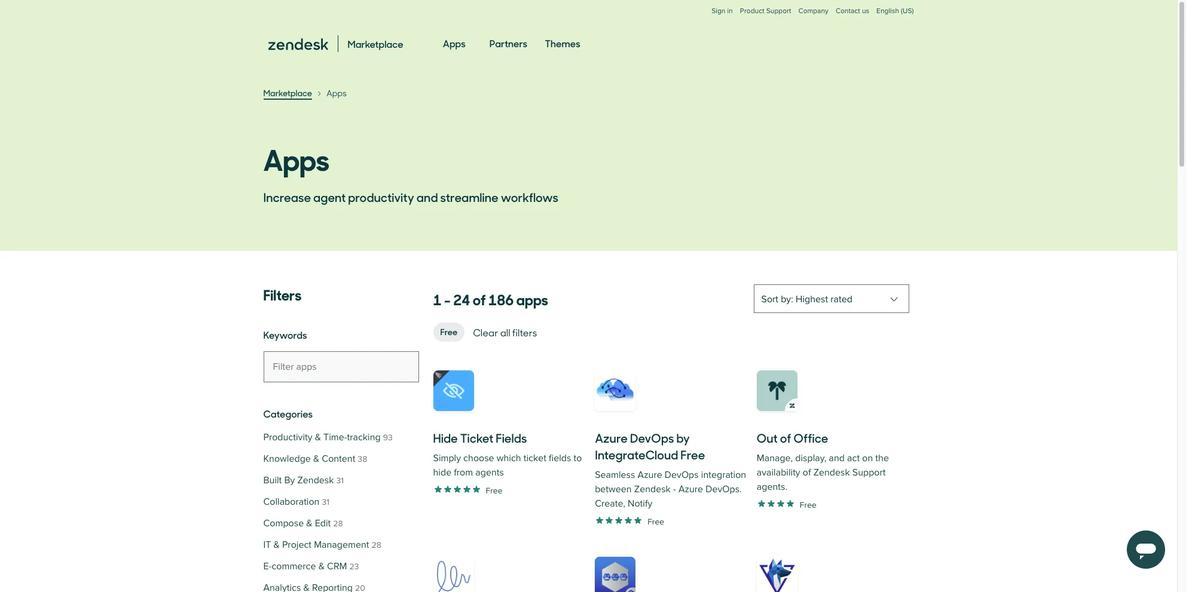 Task type: vqa. For each thing, say whether or not it's contained in the screenshot.
Find     my solution BUTTON at the top
no



Task type: locate. For each thing, give the bounding box(es) containing it.
free down 1
[[440, 326, 458, 338]]

2 vertical spatial of
[[803, 467, 811, 479]]

commerce
[[272, 561, 316, 573]]

zendesk down display,
[[814, 467, 850, 479]]

display,
[[795, 453, 827, 465]]

0 vertical spatial apps
[[443, 36, 466, 50]]

and left streamline
[[417, 188, 438, 206]]

support down on
[[852, 467, 886, 479]]

agents.
[[757, 481, 787, 493]]

-
[[444, 288, 451, 310], [673, 484, 676, 496]]

1 - 24 of 186 apps
[[433, 288, 548, 310]]

it & project management 28
[[263, 539, 381, 551]]

themes
[[545, 36, 580, 50]]

free up integration
[[681, 446, 705, 463]]

apps up increase
[[263, 137, 330, 179]]

contact us link
[[836, 7, 869, 16]]

zendesk
[[814, 467, 850, 479], [297, 475, 334, 487], [634, 484, 671, 496]]

free down agents
[[486, 486, 503, 496]]

seamless
[[595, 469, 635, 481]]

and
[[417, 188, 438, 206], [829, 453, 845, 465]]

186
[[489, 288, 514, 310]]

office
[[794, 429, 828, 447]]

free
[[440, 326, 458, 338], [681, 446, 705, 463], [486, 486, 503, 496], [800, 500, 817, 510], [648, 517, 664, 527]]

23
[[350, 562, 359, 572]]

2 horizontal spatial zendesk
[[814, 467, 850, 479]]

0 vertical spatial support
[[766, 7, 791, 16]]

& left crm
[[318, 561, 325, 573]]

1 vertical spatial support
[[852, 467, 886, 479]]

keywords
[[263, 328, 307, 341]]

1 vertical spatial 31
[[322, 497, 329, 508]]

availability
[[757, 467, 800, 479]]

hide ticket fields simply choose which ticket fields to hide from agents
[[433, 429, 582, 479]]

& left the edit
[[306, 518, 312, 530]]

and left act
[[829, 453, 845, 465]]

0 horizontal spatial 28
[[333, 519, 343, 529]]

content
[[322, 453, 355, 465]]

the
[[876, 453, 889, 465]]

of
[[473, 288, 486, 310], [780, 429, 791, 447], [803, 467, 811, 479]]

&
[[315, 432, 321, 444], [313, 453, 319, 465], [306, 518, 312, 530], [274, 539, 280, 551], [318, 561, 325, 573]]

1 horizontal spatial support
[[852, 467, 886, 479]]

azure down integratecloud
[[638, 469, 662, 481]]

of right '24'
[[473, 288, 486, 310]]

choose
[[463, 453, 494, 465]]

1 horizontal spatial -
[[673, 484, 676, 496]]

apps right marketplace link
[[326, 87, 347, 99]]

apps
[[517, 288, 548, 310]]

1 horizontal spatial 31
[[336, 476, 344, 486]]

integratecloud
[[595, 446, 678, 463]]

free for azure devops by integratecloud free
[[648, 517, 664, 527]]

support right product
[[766, 7, 791, 16]]

knowledge & content 38
[[263, 453, 367, 465]]

zendesk inside out of office manage, display, and act on the availability of zendesk support agents.
[[814, 467, 850, 479]]

31 up the edit
[[322, 497, 329, 508]]

devops.
[[706, 484, 742, 496]]

0 horizontal spatial azure
[[595, 429, 628, 447]]

1 horizontal spatial and
[[829, 453, 845, 465]]

0 horizontal spatial support
[[766, 7, 791, 16]]

devops down by
[[665, 469, 699, 481]]

e-commerce & crm 23
[[263, 561, 359, 573]]

devops
[[630, 429, 674, 447], [665, 469, 699, 481]]

free down notify
[[648, 517, 664, 527]]

1 horizontal spatial of
[[780, 429, 791, 447]]

0 vertical spatial -
[[444, 288, 451, 310]]

0 vertical spatial azure
[[595, 429, 628, 447]]

2 vertical spatial azure
[[679, 484, 703, 496]]

marketplace link
[[263, 87, 312, 100]]

0 vertical spatial devops
[[630, 429, 674, 447]]

1 vertical spatial -
[[673, 484, 676, 496]]

28
[[333, 519, 343, 529], [372, 541, 381, 551]]

themes link
[[545, 26, 580, 61]]

31 inside collaboration 31
[[322, 497, 329, 508]]

Filter apps search field
[[263, 352, 419, 383]]

on
[[862, 453, 873, 465]]

of right out
[[780, 429, 791, 447]]

0 vertical spatial of
[[473, 288, 486, 310]]

crm
[[327, 561, 347, 573]]

clear
[[473, 326, 498, 339]]

0 vertical spatial 31
[[336, 476, 344, 486]]

& right it
[[274, 539, 280, 551]]

0 horizontal spatial zendesk
[[297, 475, 334, 487]]

which
[[497, 453, 521, 465]]

productivity
[[263, 432, 312, 444]]

- right 1
[[444, 288, 451, 310]]

simply
[[433, 453, 461, 465]]

- left devops.
[[673, 484, 676, 496]]

2 horizontal spatial of
[[803, 467, 811, 479]]

hide
[[433, 467, 452, 479]]

(us)
[[901, 7, 914, 16]]

zendesk down 'knowledge & content 38'
[[297, 475, 334, 487]]

0 horizontal spatial -
[[444, 288, 451, 310]]

None search field
[[263, 352, 419, 383]]

1 vertical spatial and
[[829, 453, 845, 465]]

0 vertical spatial 28
[[333, 519, 343, 529]]

collaboration
[[263, 496, 320, 508]]

product
[[740, 7, 765, 16]]

28 right management
[[372, 541, 381, 551]]

of down display,
[[803, 467, 811, 479]]

31 inside built by zendesk 31
[[336, 476, 344, 486]]

from
[[454, 467, 473, 479]]

31 down content
[[336, 476, 344, 486]]

built by zendesk 31
[[263, 475, 344, 487]]

zendesk up notify
[[634, 484, 671, 496]]

english (us)
[[877, 7, 914, 16]]

1 vertical spatial 28
[[372, 541, 381, 551]]

apps
[[443, 36, 466, 50], [326, 87, 347, 99], [263, 137, 330, 179]]

0 horizontal spatial and
[[417, 188, 438, 206]]

free down availability
[[800, 500, 817, 510]]

azure devops by integratecloud free seamless azure devops integration between zendesk - azure devops. create, notify
[[595, 429, 746, 510]]

free for hide ticket fields
[[486, 486, 503, 496]]

apps left the partners
[[443, 36, 466, 50]]

& left time-
[[315, 432, 321, 444]]

28 right the edit
[[333, 519, 343, 529]]

devops left by
[[630, 429, 674, 447]]

azure up seamless
[[595, 429, 628, 447]]

in
[[727, 7, 733, 16]]

azure left devops.
[[679, 484, 703, 496]]

azure
[[595, 429, 628, 447], [638, 469, 662, 481], [679, 484, 703, 496]]

28 inside compose & edit 28
[[333, 519, 343, 529]]

0 horizontal spatial 31
[[322, 497, 329, 508]]

& left content
[[313, 453, 319, 465]]

zendesk inside azure devops by integratecloud free seamless azure devops integration between zendesk - azure devops. create, notify
[[634, 484, 671, 496]]

notify
[[628, 498, 652, 510]]

product support
[[740, 7, 791, 16]]

1 horizontal spatial 28
[[372, 541, 381, 551]]

1 horizontal spatial azure
[[638, 469, 662, 481]]

31
[[336, 476, 344, 486], [322, 497, 329, 508]]

1 horizontal spatial zendesk
[[634, 484, 671, 496]]



Task type: describe. For each thing, give the bounding box(es) containing it.
38
[[358, 454, 367, 465]]

increase agent productivity and streamline workflows
[[263, 188, 558, 206]]

1 vertical spatial of
[[780, 429, 791, 447]]

apps link
[[443, 26, 466, 61]]

1
[[433, 288, 442, 310]]

productivity & time-tracking 93
[[263, 432, 393, 444]]

ticket
[[460, 429, 494, 447]]

e-
[[263, 561, 272, 573]]

manage,
[[757, 453, 793, 465]]

1 vertical spatial devops
[[665, 469, 699, 481]]

management
[[314, 539, 369, 551]]

clear all filters
[[473, 326, 537, 339]]

streamline
[[440, 188, 499, 206]]

out of office manage, display, and act on the availability of zendesk support agents.
[[757, 429, 889, 493]]

free for out of office
[[800, 500, 817, 510]]

by
[[676, 429, 690, 447]]

collaboration 31
[[263, 496, 329, 508]]

project
[[282, 539, 312, 551]]

english (us) link
[[877, 7, 914, 28]]

categories
[[263, 407, 313, 420]]

between
[[595, 484, 632, 496]]

1 vertical spatial apps
[[326, 87, 347, 99]]

knowledge
[[263, 453, 311, 465]]

support inside out of office manage, display, and act on the availability of zendesk support agents.
[[852, 467, 886, 479]]

act
[[847, 453, 860, 465]]

filters
[[512, 326, 537, 339]]

sign in link
[[712, 7, 733, 16]]

2 vertical spatial apps
[[263, 137, 330, 179]]

support inside global-navigation-secondary element
[[766, 7, 791, 16]]

productivity
[[348, 188, 414, 206]]

company
[[799, 7, 829, 16]]

fields
[[496, 429, 527, 447]]

and inside out of office manage, display, and act on the availability of zendesk support agents.
[[829, 453, 845, 465]]

2 horizontal spatial azure
[[679, 484, 703, 496]]

hide
[[433, 429, 458, 447]]

all
[[500, 326, 510, 339]]

edit
[[315, 518, 331, 530]]

create,
[[595, 498, 625, 510]]

contact us
[[836, 7, 869, 16]]

filters
[[263, 283, 302, 305]]

& for compose
[[306, 518, 312, 530]]

& for productivity
[[315, 432, 321, 444]]

& for knowledge
[[313, 453, 319, 465]]

english
[[877, 7, 899, 16]]

1 vertical spatial azure
[[638, 469, 662, 481]]

28 inside it & project management 28
[[372, 541, 381, 551]]

tracking
[[347, 432, 381, 444]]

- inside azure devops by integratecloud free seamless azure devops integration between zendesk - azure devops. create, notify
[[673, 484, 676, 496]]

contact
[[836, 7, 860, 16]]

integration
[[701, 469, 746, 481]]

ticket
[[524, 453, 546, 465]]

partners
[[490, 36, 527, 50]]

product support link
[[740, 7, 791, 16]]

0 horizontal spatial of
[[473, 288, 486, 310]]

free inside azure devops by integratecloud free seamless azure devops integration between zendesk - azure devops. create, notify
[[681, 446, 705, 463]]

global-navigation-secondary element
[[263, 0, 914, 28]]

partners link
[[490, 26, 527, 61]]

marketplace
[[263, 87, 312, 99]]

time-
[[323, 432, 347, 444]]

built
[[263, 475, 282, 487]]

company link
[[799, 7, 829, 28]]

fields
[[549, 453, 571, 465]]

us
[[862, 7, 869, 16]]

agents
[[476, 467, 504, 479]]

out
[[757, 429, 778, 447]]

it
[[263, 539, 271, 551]]

workflows
[[501, 188, 558, 206]]

93
[[383, 433, 393, 443]]

by
[[284, 475, 295, 487]]

sign in
[[712, 7, 733, 16]]

to
[[574, 453, 582, 465]]

agent
[[313, 188, 346, 206]]

24
[[453, 288, 470, 310]]

sign
[[712, 7, 726, 16]]

compose & edit 28
[[263, 518, 343, 530]]

& for it
[[274, 539, 280, 551]]

compose
[[263, 518, 304, 530]]

zendesk image
[[268, 38, 328, 50]]

clear all filters button
[[472, 324, 538, 341]]

0 vertical spatial and
[[417, 188, 438, 206]]



